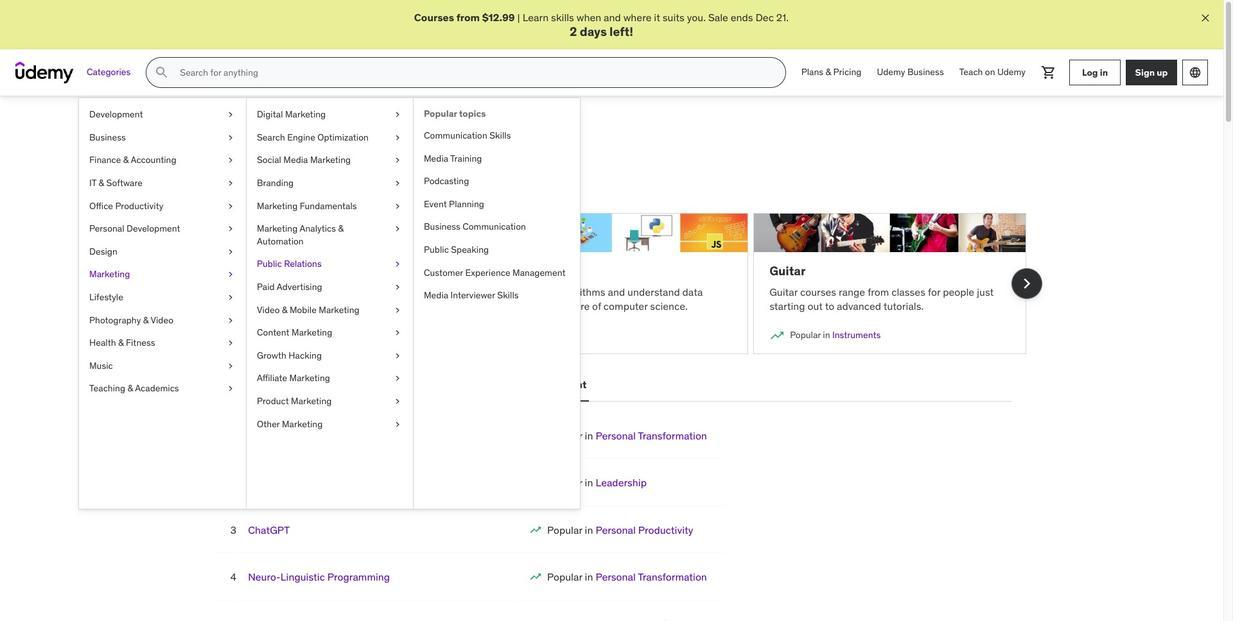 Task type: describe. For each thing, give the bounding box(es) containing it.
0 horizontal spatial topics
[[364, 127, 411, 147]]

business communication
[[424, 221, 526, 233]]

content
[[257, 327, 290, 339]]

engine
[[287, 132, 315, 143]]

advertising
[[277, 281, 322, 293]]

sale
[[708, 11, 729, 24]]

analytics inside marketing analytics & automation
[[300, 223, 336, 235]]

popular in data & analytics
[[234, 330, 341, 341]]

personal inside button
[[476, 379, 519, 392]]

event
[[424, 198, 447, 210]]

business for business
[[89, 132, 126, 143]]

social media marketing
[[257, 154, 351, 166]]

algorithms
[[491, 264, 556, 279]]

design button
[[364, 370, 403, 401]]

teach on udemy link
[[952, 57, 1034, 88]]

machine
[[213, 264, 262, 279]]

build
[[532, 286, 554, 299]]

event planning
[[424, 198, 484, 210]]

music
[[89, 360, 113, 372]]

guitar for guitar courses range from classes for people just starting out to advanced tutorials.
[[770, 286, 798, 299]]

marketing inside marketing analytics & automation
[[257, 223, 298, 235]]

4 cell from the top
[[547, 571, 707, 584]]

popular in leadership
[[547, 477, 647, 490]]

starting
[[770, 300, 805, 313]]

carousel element
[[197, 198, 1042, 370]]

0 vertical spatial skills
[[490, 130, 511, 141]]

pricing
[[834, 66, 862, 78]]

1 vertical spatial skills
[[497, 290, 519, 301]]

plans
[[802, 66, 824, 78]]

plans & pricing
[[802, 66, 862, 78]]

science.
[[650, 300, 688, 313]]

instruments
[[833, 330, 881, 341]]

from inside courses from $12.99 | learn skills when and where it suits you. sale ends dec 21. 2 days left!
[[457, 11, 480, 24]]

in inside 'link'
[[1100, 67, 1108, 78]]

xsmall image for other marketing
[[393, 419, 403, 431]]

music link
[[79, 355, 246, 378]]

public relations element
[[413, 98, 580, 510]]

programming
[[328, 571, 390, 584]]

transformation for "personal transformation" link associated with fifth cell from the bottom
[[638, 430, 707, 443]]

design for design button
[[366, 379, 401, 392]]

public relations link
[[247, 253, 413, 276]]

popular for 4th cell from the top of the page "personal transformation" link
[[547, 571, 583, 584]]

xsmall image for social media marketing
[[393, 154, 403, 167]]

how
[[423, 286, 442, 299]]

media training
[[424, 153, 482, 164]]

video inside photography & video link
[[151, 315, 173, 326]]

popular in instruments
[[790, 330, 881, 341]]

in for personal productivity link
[[585, 524, 593, 537]]

paid advertising
[[257, 281, 322, 293]]

relations
[[284, 258, 322, 270]]

chatgpt
[[248, 524, 290, 537]]

next image
[[1017, 274, 1037, 294]]

digital marketing
[[257, 109, 326, 120]]

transformation for 4th cell from the top of the page "personal transformation" link
[[638, 571, 707, 584]]

learn to build algorithms and understand data structures at the core of computer science.
[[491, 286, 703, 313]]

& for fitness
[[118, 337, 124, 349]]

xsmall image for search engine optimization
[[393, 132, 403, 144]]

1 vertical spatial productivity
[[638, 524, 694, 537]]

life coach training
[[248, 430, 335, 443]]

the
[[552, 300, 567, 313]]

4
[[230, 571, 237, 584]]

xsmall image for business
[[226, 132, 236, 144]]

people
[[943, 286, 975, 299]]

0 horizontal spatial training
[[299, 430, 335, 443]]

automation
[[257, 236, 304, 247]]

marketing fundamentals
[[257, 200, 357, 212]]

of
[[592, 300, 601, 313]]

media for media interviewer skills
[[424, 290, 449, 301]]

classes
[[892, 286, 926, 299]]

it & software link
[[79, 172, 246, 195]]

close image
[[1199, 12, 1212, 24]]

use statistical probability to teach computers how to learn from data.
[[213, 286, 453, 313]]

office productivity
[[89, 200, 163, 212]]

in for "personal transformation" link associated with fifth cell from the bottom
[[585, 430, 593, 443]]

marketing down video & mobile marketing
[[292, 327, 332, 339]]

branding
[[257, 177, 294, 189]]

in for 4th cell from the top of the page "personal transformation" link
[[585, 571, 593, 584]]

accounting
[[131, 154, 176, 166]]

health
[[89, 337, 116, 349]]

to inside the 'guitar courses range from classes for people just starting out to advanced tutorials.'
[[825, 300, 835, 313]]

popular for "personal transformation" link associated with fifth cell from the bottom
[[547, 430, 583, 443]]

xsmall image for video & mobile marketing
[[393, 304, 403, 317]]

it
[[89, 177, 97, 189]]

media for media training
[[424, 153, 449, 164]]

submit search image
[[154, 65, 170, 80]]

& for academics
[[128, 383, 133, 395]]

content marketing
[[257, 327, 332, 339]]

data
[[683, 286, 703, 299]]

personal development button
[[474, 370, 589, 401]]

podcasting
[[424, 176, 469, 187]]

to up the video & mobile marketing 'link'
[[331, 286, 340, 299]]

range
[[839, 286, 865, 299]]

log in
[[1082, 67, 1108, 78]]

xsmall image for content marketing
[[393, 327, 403, 340]]

& inside marketing analytics & automation
[[338, 223, 344, 235]]

popular in personal productivity
[[547, 524, 694, 537]]

trending
[[294, 127, 361, 147]]

suits
[[663, 11, 685, 24]]

plans & pricing link
[[794, 57, 870, 88]]

productivity inside office productivity link
[[115, 200, 163, 212]]

in for data & analytics link
[[266, 330, 274, 341]]

and inside learn to build algorithms and understand data structures at the core of computer science.
[[608, 286, 625, 299]]

xsmall image for development
[[226, 109, 236, 121]]

0 vertical spatial business
[[908, 66, 944, 78]]

digital marketing link
[[247, 104, 413, 126]]

& for mobile
[[282, 304, 288, 316]]

xsmall image for public relations
[[393, 258, 403, 271]]

2 cell from the top
[[547, 477, 647, 490]]

growth hacking
[[257, 350, 322, 362]]

marketing up popular and trending topics
[[285, 109, 326, 120]]

improve
[[363, 164, 400, 176]]

to right the how
[[444, 286, 453, 299]]

paid advertising link
[[247, 276, 413, 299]]

& inside carousel element
[[297, 330, 303, 341]]

xsmall image for marketing analytics & automation
[[393, 223, 403, 236]]

marketing down paid advertising link
[[319, 304, 360, 316]]

hacking
[[289, 350, 322, 362]]

computer
[[604, 300, 648, 313]]

media interviewer skills link
[[414, 285, 580, 308]]

affiliate
[[257, 373, 287, 384]]

personal development link
[[79, 218, 246, 241]]

popular inside public relations element
[[424, 108, 457, 120]]

sign up link
[[1126, 60, 1178, 86]]

video & mobile marketing link
[[247, 299, 413, 322]]

& for accounting
[[123, 154, 129, 166]]

media training link
[[414, 147, 580, 170]]

popular in image for popular in personal productivity
[[529, 524, 542, 537]]

fundamentals
[[300, 200, 357, 212]]

0 vertical spatial communication
[[424, 130, 487, 141]]

sign up
[[1136, 67, 1168, 78]]

experience
[[465, 267, 511, 279]]

training inside public relations element
[[450, 153, 482, 164]]

2
[[570, 24, 577, 39]]

growth hacking link
[[247, 345, 413, 368]]

machine learning
[[213, 264, 316, 279]]

finance & accounting link
[[79, 149, 246, 172]]

business for business communication
[[424, 221, 461, 233]]

office
[[89, 200, 113, 212]]

academics
[[135, 383, 179, 395]]

& for pricing
[[826, 66, 831, 78]]

0 horizontal spatial skills
[[463, 164, 486, 176]]

out
[[808, 300, 823, 313]]

xsmall image for branding
[[393, 177, 403, 190]]

marketing down product marketing
[[282, 419, 323, 430]]

shopping cart with 0 items image
[[1041, 65, 1057, 80]]

development button
[[283, 370, 354, 401]]

product marketing
[[257, 396, 332, 407]]

product marketing link
[[247, 391, 413, 413]]

in for instruments "link"
[[823, 330, 830, 341]]



Task type: locate. For each thing, give the bounding box(es) containing it.
learn for popular and trending topics
[[197, 164, 223, 176]]

1 udemy from the left
[[877, 66, 906, 78]]

video down statistical
[[257, 304, 280, 316]]

public
[[424, 244, 449, 256], [257, 258, 282, 270]]

0 vertical spatial public
[[424, 244, 449, 256]]

2 personal transformation link from the top
[[596, 571, 707, 584]]

instruments link
[[833, 330, 881, 341]]

learn for algorithms
[[491, 286, 517, 299]]

search engine optimization
[[257, 132, 369, 143]]

affiliate marketing
[[257, 373, 330, 384]]

xsmall image inside content marketing 'link'
[[393, 327, 403, 340]]

& down marketing fundamentals link
[[338, 223, 344, 235]]

business
[[908, 66, 944, 78], [89, 132, 126, 143], [424, 221, 461, 233]]

courses
[[800, 286, 837, 299]]

2 guitar from the top
[[770, 286, 798, 299]]

1 vertical spatial design
[[366, 379, 401, 392]]

popular in image for popular in personal transformation
[[529, 571, 542, 584]]

business up finance
[[89, 132, 126, 143]]

xsmall image inside digital marketing link
[[393, 109, 403, 121]]

1 cell from the top
[[547, 430, 707, 443]]

& inside finance & accounting "link"
[[123, 154, 129, 166]]

& up fitness
[[143, 315, 149, 326]]

analytics inside carousel element
[[305, 330, 341, 341]]

when
[[577, 11, 602, 24]]

sign
[[1136, 67, 1155, 78]]

0 horizontal spatial learn
[[197, 164, 223, 176]]

public for public speaking
[[424, 244, 449, 256]]

0 vertical spatial popular in personal transformation
[[547, 430, 707, 443]]

skills up 2
[[551, 11, 574, 24]]

xsmall image for teaching & academics
[[226, 383, 236, 396]]

health & fitness
[[89, 337, 155, 349]]

2 popular in personal transformation from the top
[[547, 571, 707, 584]]

photography
[[89, 315, 141, 326]]

0 vertical spatial productivity
[[115, 200, 163, 212]]

skills up media training link
[[490, 130, 511, 141]]

xsmall image inside affiliate marketing link
[[393, 373, 403, 385]]

business down event
[[424, 221, 461, 233]]

udemy image
[[15, 62, 74, 84]]

1 vertical spatial popular in personal transformation
[[547, 571, 707, 584]]

xsmall image for affiliate marketing
[[393, 373, 403, 385]]

1 vertical spatial analytics
[[305, 330, 341, 341]]

design down growth hacking 'link'
[[366, 379, 401, 392]]

to up structures
[[520, 286, 529, 299]]

in up 'popular in leadership'
[[585, 430, 593, 443]]

2 udemy from the left
[[998, 66, 1026, 78]]

& inside the video & mobile marketing 'link'
[[282, 304, 288, 316]]

1 horizontal spatial business
[[424, 221, 461, 233]]

completely
[[277, 164, 327, 176]]

2 vertical spatial and
[[608, 286, 625, 299]]

1 vertical spatial guitar
[[770, 286, 798, 299]]

design link
[[79, 241, 246, 264]]

2 vertical spatial from
[[238, 300, 260, 313]]

popular in image
[[213, 328, 228, 344], [529, 524, 542, 537]]

1 horizontal spatial training
[[450, 153, 482, 164]]

media inside media training link
[[424, 153, 449, 164]]

0 vertical spatial guitar
[[770, 264, 806, 279]]

courses from $12.99 | learn skills when and where it suits you. sale ends dec 21. 2 days left!
[[414, 11, 789, 39]]

from inside the 'guitar courses range from classes for people just starting out to advanced tutorials.'
[[868, 286, 889, 299]]

development inside button
[[285, 379, 351, 392]]

1 horizontal spatial design
[[366, 379, 401, 392]]

2 vertical spatial business
[[424, 221, 461, 233]]

marketing down hacking
[[289, 373, 330, 384]]

from up advanced
[[868, 286, 889, 299]]

structures
[[491, 300, 538, 313]]

1 horizontal spatial public
[[424, 244, 449, 256]]

just
[[977, 286, 994, 299]]

development
[[89, 109, 143, 120], [127, 223, 180, 235], [285, 379, 351, 392], [521, 379, 587, 392]]

categories button
[[79, 57, 138, 88]]

marketing up "automation"
[[257, 223, 298, 235]]

1 horizontal spatial topics
[[459, 108, 486, 120]]

1 vertical spatial public
[[257, 258, 282, 270]]

1 vertical spatial from
[[868, 286, 889, 299]]

xsmall image inside office productivity link
[[226, 200, 236, 213]]

2 transformation from the top
[[638, 571, 707, 584]]

0 horizontal spatial popular in image
[[213, 328, 228, 344]]

1 vertical spatial communication
[[463, 221, 526, 233]]

bestselling button
[[212, 370, 273, 401]]

1 vertical spatial personal transformation link
[[596, 571, 707, 584]]

guitar for guitar
[[770, 264, 806, 279]]

marketing link
[[79, 264, 246, 287]]

2 vertical spatial learn
[[491, 286, 517, 299]]

from inside "use statistical probability to teach computers how to learn from data."
[[238, 300, 260, 313]]

learning
[[265, 264, 316, 279]]

in right the log
[[1100, 67, 1108, 78]]

xsmall image inside music link
[[226, 360, 236, 373]]

popular in image
[[770, 328, 785, 344], [529, 571, 542, 584]]

0 vertical spatial topics
[[459, 108, 486, 120]]

popular for instruments "link"
[[790, 330, 821, 341]]

& inside photography & video link
[[143, 315, 149, 326]]

choose a language image
[[1189, 66, 1202, 79]]

analytics up growth hacking 'link'
[[305, 330, 341, 341]]

it & software
[[89, 177, 143, 189]]

xsmall image inside "business" link
[[226, 132, 236, 144]]

leadership link
[[596, 477, 647, 490]]

xsmall image inside public relations link
[[393, 258, 403, 271]]

& inside health & fitness link
[[118, 337, 124, 349]]

21.
[[777, 11, 789, 24]]

skills
[[490, 130, 511, 141], [497, 290, 519, 301]]

development link
[[79, 104, 246, 126]]

0 vertical spatial learn
[[523, 11, 549, 24]]

xsmall image inside lifestyle link
[[226, 292, 236, 304]]

learn
[[523, 11, 549, 24], [197, 164, 223, 176], [491, 286, 517, 299]]

to inside learn to build algorithms and understand data structures at the core of computer science.
[[520, 286, 529, 299]]

0 horizontal spatial productivity
[[115, 200, 163, 212]]

learn right |
[[523, 11, 549, 24]]

2 horizontal spatial from
[[868, 286, 889, 299]]

udemy right the pricing
[[877, 66, 906, 78]]

management
[[513, 267, 566, 279]]

learn inside courses from $12.99 | learn skills when and where it suits you. sale ends dec 21. 2 days left!
[[523, 11, 549, 24]]

customer
[[424, 267, 463, 279]]

&
[[826, 66, 831, 78], [123, 154, 129, 166], [99, 177, 104, 189], [338, 223, 344, 235], [282, 304, 288, 316], [143, 315, 149, 326], [297, 330, 303, 341], [118, 337, 124, 349], [128, 383, 133, 395]]

1 horizontal spatial popular in image
[[770, 328, 785, 344]]

public relations
[[257, 258, 322, 270]]

0 vertical spatial and
[[604, 11, 621, 24]]

marketing down search engine optimization link
[[310, 154, 351, 166]]

0 horizontal spatial personal development
[[89, 223, 180, 235]]

topics inside public relations element
[[459, 108, 486, 120]]

popular in personal transformation for 4th cell from the top of the page "personal transformation" link
[[547, 571, 707, 584]]

xsmall image inside growth hacking 'link'
[[393, 350, 403, 363]]

xsmall image inside finance & accounting "link"
[[226, 154, 236, 167]]

xsmall image for growth hacking
[[393, 350, 403, 363]]

popular in image inside carousel element
[[213, 328, 228, 344]]

marketing up lifestyle
[[89, 269, 130, 280]]

xsmall image for photography & video
[[226, 315, 236, 327]]

communication
[[424, 130, 487, 141], [463, 221, 526, 233]]

0 vertical spatial design
[[89, 246, 117, 257]]

1 vertical spatial popular in image
[[529, 571, 542, 584]]

xsmall image for marketing fundamentals
[[393, 200, 403, 213]]

xsmall image inside marketing fundamentals link
[[393, 200, 403, 213]]

media down 'customer' at top
[[424, 290, 449, 301]]

popular for leadership 'link'
[[547, 477, 583, 490]]

popular in image for popular in data & analytics
[[213, 328, 228, 344]]

& inside plans & pricing link
[[826, 66, 831, 78]]

popular in personal transformation
[[547, 430, 707, 443], [547, 571, 707, 584]]

design down office
[[89, 246, 117, 257]]

xsmall image
[[226, 109, 236, 121], [226, 132, 236, 144], [393, 132, 403, 144], [226, 223, 236, 236], [393, 223, 403, 236], [226, 246, 236, 258], [393, 258, 403, 271], [226, 269, 236, 281], [226, 292, 236, 304], [393, 304, 403, 317], [226, 315, 236, 327], [393, 327, 403, 340], [226, 337, 236, 350], [393, 396, 403, 408]]

marketing
[[285, 109, 326, 120], [310, 154, 351, 166], [257, 200, 298, 212], [257, 223, 298, 235], [89, 269, 130, 280], [319, 304, 360, 316], [292, 327, 332, 339], [289, 373, 330, 384], [291, 396, 332, 407], [282, 419, 323, 430]]

& left mobile
[[282, 304, 288, 316]]

training right coach
[[299, 430, 335, 443]]

1 horizontal spatial popular in image
[[529, 524, 542, 537]]

2 horizontal spatial business
[[908, 66, 944, 78]]

0 vertical spatial personal transformation link
[[596, 430, 707, 443]]

xsmall image inside other marketing link
[[393, 419, 403, 431]]

0 horizontal spatial business
[[89, 132, 126, 143]]

video inside 'link'
[[257, 304, 280, 316]]

dec
[[756, 11, 774, 24]]

xsmall image for music
[[226, 360, 236, 373]]

log in link
[[1070, 60, 1121, 86]]

& right teaching
[[128, 383, 133, 395]]

0 vertical spatial skills
[[551, 11, 574, 24]]

public for public relations
[[257, 258, 282, 270]]

in left instruments
[[823, 330, 830, 341]]

& right plans
[[826, 66, 831, 78]]

teach
[[960, 66, 983, 78]]

product
[[257, 396, 289, 407]]

in left leadership
[[585, 477, 593, 490]]

topics up improve
[[364, 127, 411, 147]]

guitar inside the 'guitar courses range from classes for people just starting out to advanced tutorials.'
[[770, 286, 798, 299]]

finance & accounting
[[89, 154, 176, 166]]

in for leadership 'link'
[[585, 477, 593, 490]]

and up computer
[[608, 286, 625, 299]]

personal transformation link up leadership 'link'
[[596, 430, 707, 443]]

0 horizontal spatial from
[[238, 300, 260, 313]]

xsmall image for finance & accounting
[[226, 154, 236, 167]]

personal transformation link for fifth cell from the bottom
[[596, 430, 707, 443]]

0 horizontal spatial design
[[89, 246, 117, 257]]

personal development for personal development button in the left of the page
[[476, 379, 587, 392]]

1 vertical spatial topics
[[364, 127, 411, 147]]

1 horizontal spatial udemy
[[998, 66, 1026, 78]]

xsmall image inside health & fitness link
[[226, 337, 236, 350]]

media up podcasting
[[424, 153, 449, 164]]

& inside 'it & software' link
[[99, 177, 104, 189]]

popular in personal transformation up leadership 'link'
[[547, 430, 707, 443]]

1 vertical spatial personal development
[[476, 379, 587, 392]]

leadership
[[596, 477, 647, 490]]

xsmall image inside branding link
[[393, 177, 403, 190]]

xsmall image for design
[[226, 246, 236, 258]]

teach on udemy
[[960, 66, 1026, 78]]

lifestyle
[[89, 292, 123, 303]]

in left data
[[266, 330, 274, 341]]

from
[[457, 11, 480, 24], [868, 286, 889, 299], [238, 300, 260, 313]]

1 vertical spatial learn
[[197, 164, 223, 176]]

xsmall image inside design link
[[226, 246, 236, 258]]

business inside public relations element
[[424, 221, 461, 233]]

in down popular in personal productivity
[[585, 571, 593, 584]]

3 cell from the top
[[547, 524, 694, 537]]

1 vertical spatial business
[[89, 132, 126, 143]]

up
[[1157, 67, 1168, 78]]

tutorials.
[[884, 300, 924, 313]]

photography & video link
[[79, 309, 246, 332]]

xsmall image
[[393, 109, 403, 121], [226, 154, 236, 167], [393, 154, 403, 167], [226, 177, 236, 190], [393, 177, 403, 190], [226, 200, 236, 213], [393, 200, 403, 213], [393, 281, 403, 294], [393, 350, 403, 363], [226, 360, 236, 373], [393, 373, 403, 385], [226, 383, 236, 396], [393, 419, 403, 431]]

neuro-linguistic programming link
[[248, 571, 390, 584]]

personal transformation link for 4th cell from the top of the page
[[596, 571, 707, 584]]

skills right existing
[[463, 164, 486, 176]]

on
[[985, 66, 996, 78]]

communication down event planning link
[[463, 221, 526, 233]]

and down digital
[[262, 127, 291, 147]]

office productivity link
[[79, 195, 246, 218]]

0 horizontal spatial video
[[151, 315, 173, 326]]

xsmall image inside photography & video link
[[226, 315, 236, 327]]

customer experience management link
[[414, 262, 580, 285]]

xsmall image for it & software
[[226, 177, 236, 190]]

Search for anything text field
[[178, 62, 770, 84]]

personal development for personal development link
[[89, 223, 180, 235]]

other marketing link
[[247, 413, 413, 436]]

from left $12.99
[[457, 11, 480, 24]]

popular in image inside carousel element
[[770, 328, 785, 344]]

0 horizontal spatial popular in image
[[529, 571, 542, 584]]

analytics down the fundamentals
[[300, 223, 336, 235]]

& right finance
[[123, 154, 129, 166]]

data.
[[262, 300, 285, 313]]

lifestyle link
[[79, 287, 246, 309]]

xsmall image inside marketing analytics & automation 'link'
[[393, 223, 403, 236]]

xsmall image for office productivity
[[226, 200, 236, 213]]

marketing down branding
[[257, 200, 298, 212]]

xsmall image for paid advertising
[[393, 281, 403, 294]]

popular for personal productivity link
[[547, 524, 583, 537]]

& for software
[[99, 177, 104, 189]]

communication down popular topics
[[424, 130, 487, 141]]

1 vertical spatial and
[[262, 127, 291, 147]]

1 vertical spatial popular in image
[[529, 524, 542, 537]]

left!
[[610, 24, 633, 39]]

at
[[541, 300, 550, 313]]

planning
[[449, 198, 484, 210]]

training down "communication skills"
[[450, 153, 482, 164]]

business left teach
[[908, 66, 944, 78]]

1 vertical spatial transformation
[[638, 571, 707, 584]]

media down engine
[[284, 154, 308, 166]]

1 personal transformation link from the top
[[596, 430, 707, 443]]

popular in personal transformation down popular in personal productivity
[[547, 571, 707, 584]]

podcasting link
[[414, 170, 580, 193]]

xsmall image for health & fitness
[[226, 337, 236, 350]]

bestselling
[[215, 379, 270, 392]]

0 vertical spatial transformation
[[638, 430, 707, 443]]

& for video
[[143, 315, 149, 326]]

from down statistical
[[238, 300, 260, 313]]

video down lifestyle link
[[151, 315, 173, 326]]

design for design link
[[89, 246, 117, 257]]

marketing down affiliate marketing link in the left of the page
[[291, 396, 332, 407]]

learn inside learn to build algorithms and understand data structures at the core of computer science.
[[491, 286, 517, 299]]

branding link
[[247, 172, 413, 195]]

personal development inside button
[[476, 379, 587, 392]]

cell
[[547, 430, 707, 443], [547, 477, 647, 490], [547, 524, 694, 537], [547, 571, 707, 584], [547, 618, 707, 622]]

xsmall image inside 'it & software' link
[[226, 177, 236, 190]]

xsmall image inside teaching & academics "link"
[[226, 383, 236, 396]]

teaching & academics
[[89, 383, 179, 395]]

and up the left!
[[604, 11, 621, 24]]

0 horizontal spatial udemy
[[877, 66, 906, 78]]

design inside button
[[366, 379, 401, 392]]

and inside courses from $12.99 | learn skills when and where it suits you. sale ends dec 21. 2 days left!
[[604, 11, 621, 24]]

5 cell from the top
[[547, 618, 707, 622]]

computers
[[371, 286, 420, 299]]

teaching
[[89, 383, 125, 395]]

1 horizontal spatial personal development
[[476, 379, 587, 392]]

0 vertical spatial popular in image
[[213, 328, 228, 344]]

1 horizontal spatial from
[[457, 11, 480, 24]]

0 vertical spatial training
[[450, 153, 482, 164]]

& right data
[[297, 330, 303, 341]]

learn up structures
[[491, 286, 517, 299]]

3
[[230, 524, 237, 537]]

days
[[580, 24, 607, 39]]

xsmall image for lifestyle
[[226, 292, 236, 304]]

1 guitar from the top
[[770, 264, 806, 279]]

xsmall image for digital marketing
[[393, 109, 403, 121]]

1 horizontal spatial video
[[257, 304, 280, 316]]

xsmall image inside search engine optimization link
[[393, 132, 403, 144]]

xsmall image inside paid advertising link
[[393, 281, 403, 294]]

0 vertical spatial analytics
[[300, 223, 336, 235]]

& right health
[[118, 337, 124, 349]]

1 transformation from the top
[[638, 430, 707, 443]]

topics up "communication skills"
[[459, 108, 486, 120]]

& inside teaching & academics "link"
[[128, 383, 133, 395]]

public up paid on the top of page
[[257, 258, 282, 270]]

photography & video
[[89, 315, 173, 326]]

to right out
[[825, 300, 835, 313]]

xsmall image inside marketing link
[[226, 269, 236, 281]]

2 horizontal spatial learn
[[523, 11, 549, 24]]

where
[[624, 11, 652, 24]]

1 horizontal spatial skills
[[551, 11, 574, 24]]

udemy right on
[[998, 66, 1026, 78]]

1 popular in personal transformation from the top
[[547, 430, 707, 443]]

xsmall image inside social media marketing link
[[393, 154, 403, 167]]

xsmall image inside the video & mobile marketing 'link'
[[393, 304, 403, 317]]

1 horizontal spatial productivity
[[638, 524, 694, 537]]

udemy business
[[877, 66, 944, 78]]

personal transformation link down personal productivity link
[[596, 571, 707, 584]]

xsmall image inside product marketing link
[[393, 396, 403, 408]]

learn left the something
[[197, 164, 223, 176]]

0 vertical spatial personal development
[[89, 223, 180, 235]]

popular in personal transformation for "personal transformation" link associated with fifth cell from the bottom
[[547, 430, 707, 443]]

optimization
[[318, 132, 369, 143]]

fitness
[[126, 337, 155, 349]]

skills inside courses from $12.99 | learn skills when and where it suits you. sale ends dec 21. 2 days left!
[[551, 11, 574, 24]]

xsmall image for product marketing
[[393, 396, 403, 408]]

popular in image for popular in instruments
[[770, 328, 785, 344]]

xsmall image inside development link
[[226, 109, 236, 121]]

xsmall image for marketing
[[226, 269, 236, 281]]

digital
[[257, 109, 283, 120]]

& right the it
[[99, 177, 104, 189]]

skills
[[551, 11, 574, 24], [463, 164, 486, 176]]

media inside social media marketing link
[[284, 154, 308, 166]]

0 horizontal spatial public
[[257, 258, 282, 270]]

1 horizontal spatial learn
[[491, 286, 517, 299]]

or
[[351, 164, 360, 176]]

skills down customer experience management link
[[497, 290, 519, 301]]

1 vertical spatial training
[[299, 430, 335, 443]]

0 vertical spatial from
[[457, 11, 480, 24]]

1 vertical spatial skills
[[463, 164, 486, 176]]

development inside button
[[521, 379, 587, 392]]

0 vertical spatial popular in image
[[770, 328, 785, 344]]

in down 'popular in leadership'
[[585, 524, 593, 537]]

business link
[[79, 126, 246, 149]]

xsmall image inside personal development link
[[226, 223, 236, 236]]

public up 'customer' at top
[[424, 244, 449, 256]]

popular for data & analytics link
[[234, 330, 264, 341]]

xsmall image for personal development
[[226, 223, 236, 236]]

new
[[330, 164, 349, 176]]



Task type: vqa. For each thing, say whether or not it's contained in the screenshot.
bottommost Popular in image
yes



